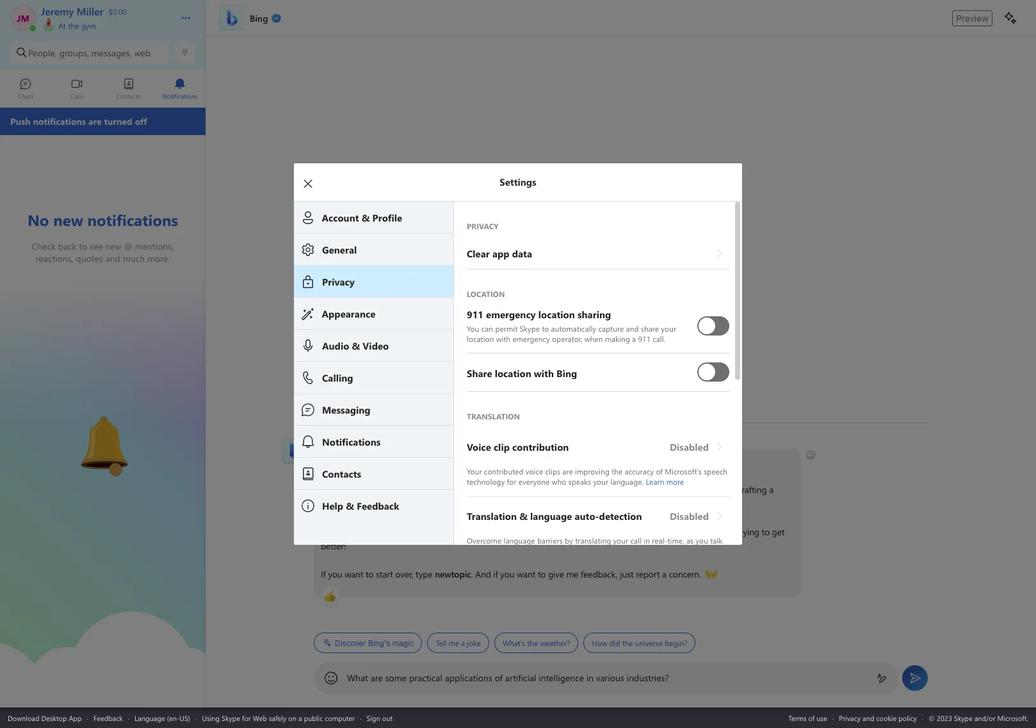 Task type: vqa. For each thing, say whether or not it's contained in the screenshot.
and in the the You can permit Skype to automatically capture and share your location with emergency operator, when making a 911 call.
yes



Task type: locate. For each thing, give the bounding box(es) containing it.
your left trip
[[652, 484, 669, 496]]

groups,
[[59, 46, 89, 59], [415, 498, 443, 510]]

learning.
[[431, 526, 464, 538]]

a inside you can permit skype to automatically capture and share your location with emergency operator, when making a 911 call.
[[632, 334, 636, 344]]

0 horizontal spatial i
[[422, 456, 424, 468]]

location
[[467, 334, 494, 344]]

your right speaks
[[594, 476, 609, 487]]

i left might
[[511, 526, 513, 538]]

are right "what"
[[371, 672, 383, 684]]

0 horizontal spatial groups,
[[59, 46, 89, 59]]

drafting
[[737, 484, 767, 496]]

industries?
[[627, 672, 669, 684]]

1 horizontal spatial how
[[592, 638, 608, 648]]

skype
[[520, 323, 540, 334], [222, 713, 240, 723]]

discover
[[335, 638, 366, 648]]

feedback,
[[581, 568, 618, 581]]

0 horizontal spatial how
[[386, 456, 404, 468]]

me
[[337, 484, 349, 496], [533, 498, 545, 510], [567, 568, 579, 581], [449, 638, 459, 648]]

us)
[[180, 713, 190, 723]]

0 vertical spatial can
[[482, 323, 493, 334]]

to left give
[[538, 568, 546, 581]]

me,
[[691, 526, 705, 538]]

with down who
[[547, 498, 563, 510]]

0 horizontal spatial just
[[620, 568, 634, 581]]

what's the weather? button
[[495, 633, 579, 654]]

of left more
[[656, 466, 663, 476]]

0 horizontal spatial type
[[367, 484, 384, 496]]

messages,
[[91, 46, 132, 59]]

i left help
[[422, 456, 424, 468]]

can
[[482, 323, 493, 334], [406, 456, 420, 468]]

0 horizontal spatial in
[[549, 484, 556, 496]]

with right the location at left top
[[496, 334, 511, 344]]

0 horizontal spatial get
[[647, 526, 659, 538]]

artificial
[[505, 672, 537, 684]]

capture
[[599, 323, 624, 334]]

1 horizontal spatial get
[[772, 526, 785, 538]]

1 vertical spatial groups,
[[415, 498, 443, 510]]

i'm left 'an'
[[321, 526, 333, 538]]

is
[[356, 456, 361, 468]]

want
[[345, 568, 364, 581], [517, 568, 536, 581]]

contributed
[[484, 466, 524, 476]]

using skype for web safely on a public computer
[[202, 713, 355, 723]]

at
[[681, 526, 689, 538]]

!
[[382, 456, 384, 468]]

1 horizontal spatial skype
[[520, 323, 540, 334]]

emergency
[[513, 334, 550, 344]]

in down clips
[[549, 484, 556, 496]]

type up curious
[[367, 484, 384, 496]]

groups, inside button
[[59, 46, 89, 59]]

me right give
[[567, 568, 579, 581]]

want left give
[[517, 568, 536, 581]]

1 horizontal spatial in
[[587, 672, 594, 684]]

desktop
[[41, 713, 67, 723]]

i
[[422, 456, 424, 468], [511, 526, 513, 538]]

a right the on
[[299, 713, 302, 723]]

cambridge,
[[558, 484, 602, 496]]

1 horizontal spatial type
[[416, 568, 433, 581]]

1 vertical spatial how
[[592, 638, 608, 648]]

your inside your contributed voice clips are improving the accuracy of microsoft's speech technology for everyone who speaks your language.
[[594, 476, 609, 487]]

1 vertical spatial skype
[[222, 713, 240, 723]]

your
[[661, 323, 677, 334], [594, 476, 609, 487], [652, 484, 669, 496]]

your
[[467, 466, 482, 476]]

how right !
[[386, 456, 404, 468]]

2 get from the left
[[772, 526, 785, 538]]

europe
[[697, 484, 724, 496]]

0 horizontal spatial with
[[496, 334, 511, 344]]

for
[[507, 476, 517, 487], [639, 484, 649, 496], [343, 498, 353, 510], [242, 713, 251, 723]]

to left operator,
[[542, 323, 549, 334]]

to right the trying
[[762, 526, 770, 538]]

1 horizontal spatial with
[[547, 498, 563, 510]]

and left cookie
[[863, 713, 875, 723]]

your right share
[[661, 323, 677, 334]]

1 horizontal spatial i
[[511, 526, 513, 538]]

so
[[391, 526, 399, 538]]

1 horizontal spatial can
[[482, 323, 493, 334]]

1 want from the left
[[345, 568, 364, 581]]

type
[[367, 484, 384, 496], [416, 568, 433, 581]]

don't
[[624, 526, 644, 538]]

1 horizontal spatial are
[[563, 466, 573, 476]]

1 i'm from the left
[[321, 526, 333, 538]]

a left joke
[[461, 638, 465, 648]]

want left 'start'
[[345, 568, 364, 581]]

groups, down like
[[415, 498, 443, 510]]

how left did at the bottom right of page
[[592, 638, 608, 648]]

1 vertical spatial can
[[406, 456, 420, 468]]

0 vertical spatial in
[[549, 484, 556, 496]]

download desktop app link
[[8, 713, 82, 723]]

a inside button
[[461, 638, 465, 648]]

0 horizontal spatial can
[[406, 456, 420, 468]]

a right drafting
[[770, 484, 774, 496]]

1 horizontal spatial and
[[863, 713, 875, 723]]

tab list
[[0, 72, 206, 108]]

feedback link
[[93, 713, 123, 723]]

to right trip
[[687, 484, 695, 496]]

to left 'start'
[[366, 568, 374, 581]]

automatically
[[551, 323, 597, 334]]

your inside you can permit skype to automatically capture and share your location with emergency operator, when making a 911 call.
[[661, 323, 677, 334]]

1 horizontal spatial just
[[721, 526, 735, 538]]

skype right using
[[222, 713, 240, 723]]

0 vertical spatial just
[[721, 526, 735, 538]]

mention
[[498, 498, 530, 510]]

of inside ask me any type of question, like finding vegan restaurants in cambridge, itinerary for your trip to europe or drafting a story for curious kids. in groups, remember to mention me with @bing. i'm an ai preview, so i'm still learning. sometimes i might say something weird. don't get mad at me, i'm just trying to get better! if you want to start over, type
[[387, 484, 394, 496]]

Share location with Bing checkbox
[[698, 358, 730, 387]]

in
[[405, 498, 412, 510]]

0 vertical spatial type
[[367, 484, 384, 496]]

911 emergency location sharing, You can permit Skype to automatically capture and share your location with emergency operator, when making a 911 call. checkbox
[[698, 311, 730, 341]]

can right you
[[482, 323, 493, 334]]

2 horizontal spatial i'm
[[707, 526, 719, 538]]

voice
[[526, 466, 544, 476]]

just left report
[[620, 568, 634, 581]]

remember
[[446, 498, 486, 510]]

and
[[626, 323, 639, 334], [863, 713, 875, 723]]

over,
[[396, 568, 414, 581]]

0 horizontal spatial you
[[328, 568, 343, 581]]

skype right the permit
[[520, 323, 540, 334]]

weather?
[[540, 638, 571, 648]]

in
[[549, 484, 556, 496], [587, 672, 594, 684]]

what's
[[503, 638, 525, 648]]

of up kids.
[[387, 484, 394, 496]]

help
[[427, 456, 443, 468]]

1 vertical spatial are
[[371, 672, 383, 684]]

trying
[[737, 526, 760, 538]]

skype inside you can permit skype to automatically capture and share your location with emergency operator, when making a 911 call.
[[520, 323, 540, 334]]

and inside you can permit skype to automatically capture and share your location with emergency operator, when making a 911 call.
[[626, 323, 639, 334]]

can left help
[[406, 456, 420, 468]]

are right clips
[[563, 466, 573, 476]]

terms
[[789, 713, 807, 723]]

people,
[[28, 46, 57, 59]]

get right the trying
[[772, 526, 785, 538]]

technology
[[467, 476, 505, 487]]

language (en-us) link
[[135, 713, 190, 723]]

1 horizontal spatial groups,
[[415, 498, 443, 510]]

0 vertical spatial with
[[496, 334, 511, 344]]

0 vertical spatial skype
[[520, 323, 540, 334]]

mad
[[662, 526, 679, 538]]

computer
[[325, 713, 355, 723]]

i'm right so
[[402, 526, 413, 538]]

0 vertical spatial and
[[626, 323, 639, 334]]

the right what's
[[528, 638, 538, 648]]

for left everyone
[[507, 476, 517, 487]]

get
[[647, 526, 659, 538], [772, 526, 785, 538]]

0 horizontal spatial and
[[626, 323, 639, 334]]

0 vertical spatial groups,
[[59, 46, 89, 59]]

1 vertical spatial i
[[511, 526, 513, 538]]

the up itinerary
[[612, 466, 623, 476]]

type right the over,
[[416, 568, 433, 581]]

1 vertical spatial in
[[587, 672, 594, 684]]

speech
[[704, 466, 728, 476]]

sign
[[367, 713, 380, 723]]

and left share
[[626, 323, 639, 334]]

hey, this is bing ! how can i help you today?
[[321, 456, 490, 468]]

groups, down at the gym
[[59, 46, 89, 59]]

0 horizontal spatial want
[[345, 568, 364, 581]]

practical
[[409, 672, 443, 684]]

improving
[[575, 466, 610, 476]]

can inside you can permit skype to automatically capture and share your location with emergency operator, when making a 911 call.
[[482, 323, 493, 334]]

get left mad
[[647, 526, 659, 538]]

an
[[335, 526, 345, 538]]

just left the trying
[[721, 526, 735, 538]]

making
[[605, 334, 630, 344]]

a left 911
[[632, 334, 636, 344]]

Type a message text field
[[347, 672, 867, 684]]

the inside button
[[528, 638, 538, 648]]

me right tell
[[449, 638, 459, 648]]

language
[[135, 713, 165, 723]]

1 horizontal spatial i'm
[[402, 526, 413, 538]]

0 vertical spatial are
[[563, 466, 573, 476]]

the inside your contributed voice clips are improving the accuracy of microsoft's speech technology for everyone who speaks your language.
[[612, 466, 623, 476]]

1 vertical spatial with
[[547, 498, 563, 510]]

are
[[563, 466, 573, 476], [371, 672, 383, 684]]

of left use
[[809, 713, 815, 723]]

learn more link
[[646, 476, 685, 487]]

i'm right 'me,'
[[707, 526, 719, 538]]

0 horizontal spatial i'm
[[321, 526, 333, 538]]

web
[[253, 713, 267, 723]]

0 horizontal spatial are
[[371, 672, 383, 684]]

ai
[[347, 526, 355, 538]]

1 horizontal spatial want
[[517, 568, 536, 581]]

1 vertical spatial just
[[620, 568, 634, 581]]

you
[[446, 456, 460, 468], [328, 568, 343, 581], [501, 568, 515, 581]]

a
[[632, 334, 636, 344], [770, 484, 774, 496], [663, 568, 667, 581], [461, 638, 465, 648], [299, 713, 302, 723]]

in left "various"
[[587, 672, 594, 684]]

your contributed voice clips are improving the accuracy of microsoft's speech technology for everyone who speaks your language.
[[467, 466, 730, 487]]

2 i'm from the left
[[402, 526, 413, 538]]

newtopic
[[435, 568, 471, 581]]



Task type: describe. For each thing, give the bounding box(es) containing it.
2 horizontal spatial you
[[501, 568, 515, 581]]

3 i'm from the left
[[707, 526, 719, 538]]

bing
[[364, 456, 382, 468]]

you can permit skype to automatically capture and share your location with emergency operator, when making a 911 call.
[[467, 323, 679, 344]]

at
[[58, 21, 66, 31]]

privacy dialog
[[294, 163, 762, 729]]

cookie
[[877, 713, 897, 723]]

policy
[[899, 713, 917, 723]]

want inside ask me any type of question, like finding vegan restaurants in cambridge, itinerary for your trip to europe or drafting a story for curious kids. in groups, remember to mention me with @bing. i'm an ai preview, so i'm still learning. sometimes i might say something weird. don't get mad at me, i'm just trying to get better! if you want to start over, type
[[345, 568, 364, 581]]

what's the weather?
[[503, 638, 571, 648]]

are inside your contributed voice clips are improving the accuracy of microsoft's speech technology for everyone who speaks your language.
[[563, 466, 573, 476]]

if
[[321, 568, 326, 581]]

operator,
[[552, 334, 583, 344]]

with inside ask me any type of question, like finding vegan restaurants in cambridge, itinerary for your trip to europe or drafting a story for curious kids. in groups, remember to mention me with @bing. i'm an ai preview, so i'm still learning. sometimes i might say something weird. don't get mad at me, i'm just trying to get better! if you want to start over, type
[[547, 498, 563, 510]]

in inside ask me any type of question, like finding vegan restaurants in cambridge, itinerary for your trip to europe or drafting a story for curious kids. in groups, remember to mention me with @bing. i'm an ai preview, so i'm still learning. sometimes i might say something weird. don't get mad at me, i'm just trying to get better! if you want to start over, type
[[549, 484, 556, 496]]

newtopic . and if you want to give me feedback, just report a concern.
[[435, 568, 704, 581]]

sign out link
[[367, 713, 393, 723]]

wednesday, november 8, 2023 heading
[[314, 408, 929, 431]]

to inside you can permit skype to automatically capture and share your location with emergency operator, when making a 911 call.
[[542, 323, 549, 334]]

today?
[[462, 456, 488, 468]]

0 vertical spatial how
[[386, 456, 404, 468]]

report
[[636, 568, 660, 581]]

give
[[548, 568, 564, 581]]

a right report
[[663, 568, 667, 581]]

how inside button
[[592, 638, 608, 648]]

@bing.
[[566, 498, 593, 510]]

you inside ask me any type of question, like finding vegan restaurants in cambridge, itinerary for your trip to europe or drafting a story for curious kids. in groups, remember to mention me with @bing. i'm an ai preview, so i'm still learning. sometimes i might say something weird. don't get mad at me, i'm just trying to get better! if you want to start over, type
[[328, 568, 343, 581]]

using skype for web safely on a public computer link
[[202, 713, 355, 723]]

some
[[386, 672, 407, 684]]

how did the universe begin? button
[[584, 633, 696, 654]]

weird.
[[599, 526, 621, 538]]

of left artificial
[[495, 672, 503, 684]]

web
[[134, 46, 151, 59]]

groups, inside ask me any type of question, like finding vegan restaurants in cambridge, itinerary for your trip to europe or drafting a story for curious kids. in groups, remember to mention me with @bing. i'm an ai preview, so i'm still learning. sometimes i might say something weird. don't get mad at me, i'm just trying to get better! if you want to start over, type
[[415, 498, 443, 510]]

public
[[304, 713, 323, 723]]

1 vertical spatial type
[[416, 568, 433, 581]]

bing, 9:24 am
[[314, 438, 361, 448]]

speaks
[[569, 476, 591, 487]]

your inside ask me any type of question, like finding vegan restaurants in cambridge, itinerary for your trip to europe or drafting a story for curious kids. in groups, remember to mention me with @bing. i'm an ai preview, so i'm still learning. sometimes i might say something weird. don't get mad at me, i'm just trying to get better! if you want to start over, type
[[652, 484, 669, 496]]

better!
[[321, 540, 346, 552]]

911
[[638, 334, 651, 344]]

the right did at the bottom right of page
[[623, 638, 633, 648]]

vegan
[[479, 484, 502, 496]]

how did the universe begin?
[[592, 638, 688, 648]]

language.
[[611, 476, 644, 487]]

preview,
[[357, 526, 388, 538]]

magic
[[393, 638, 414, 648]]

for right story
[[343, 498, 353, 510]]

terms of use link
[[789, 713, 828, 723]]

(openhands)
[[705, 568, 753, 580]]

(en-
[[167, 713, 180, 723]]

kids.
[[386, 498, 403, 510]]

bing's
[[368, 638, 390, 648]]

just inside ask me any type of question, like finding vegan restaurants in cambridge, itinerary for your trip to europe or drafting a story for curious kids. in groups, remember to mention me with @bing. i'm an ai preview, so i'm still learning. sometimes i might say something weird. don't get mad at me, i'm just trying to get better! if you want to start over, type
[[721, 526, 735, 538]]

what are some practical applications of artificial intelligence in various industries?
[[347, 672, 669, 684]]

call.
[[653, 334, 666, 344]]

and
[[475, 568, 491, 581]]

microsoft's
[[665, 466, 702, 476]]

with inside you can permit skype to automatically capture and share your location with emergency operator, when making a 911 call.
[[496, 334, 511, 344]]

app
[[69, 713, 82, 723]]

any
[[351, 484, 365, 496]]

privacy and cookie policy
[[840, 713, 917, 723]]

everyone
[[519, 476, 550, 487]]

privacy
[[840, 713, 861, 723]]

me inside button
[[449, 638, 459, 648]]

concern.
[[669, 568, 702, 581]]

did
[[610, 638, 621, 648]]

discover bing's magic
[[335, 638, 414, 648]]

permit
[[496, 323, 518, 334]]

terms of use
[[789, 713, 828, 723]]

using
[[202, 713, 220, 723]]

tell me a joke
[[436, 638, 481, 648]]

1 get from the left
[[647, 526, 659, 538]]

me left the any
[[337, 484, 349, 496]]

me down restaurants
[[533, 498, 545, 510]]

still
[[416, 526, 429, 538]]

universe
[[635, 638, 663, 648]]

like
[[434, 484, 447, 496]]

tell me a joke button
[[428, 633, 489, 654]]

joke
[[467, 638, 481, 648]]

bing,
[[314, 438, 331, 448]]

gym
[[81, 21, 96, 31]]

this
[[340, 456, 353, 468]]

at the gym button
[[41, 18, 168, 31]]

download
[[8, 713, 39, 723]]

for down accuracy at the bottom of page
[[639, 484, 649, 496]]

you
[[467, 323, 480, 334]]

ask me any type of question, like finding vegan restaurants in cambridge, itinerary for your trip to europe or drafting a story for curious kids. in groups, remember to mention me with @bing. i'm an ai preview, so i'm still learning. sometimes i might say something weird. don't get mad at me, i'm just trying to get better! if you want to start over, type
[[321, 484, 787, 581]]

begin?
[[665, 638, 688, 648]]

for inside your contributed voice clips are improving the accuracy of microsoft's speech technology for everyone who speaks your language.
[[507, 476, 517, 487]]

clips
[[546, 466, 561, 476]]

ask
[[321, 484, 335, 496]]

0 horizontal spatial skype
[[222, 713, 240, 723]]

of inside your contributed voice clips are improving the accuracy of microsoft's speech technology for everyone who speaks your language.
[[656, 466, 663, 476]]

2 want from the left
[[517, 568, 536, 581]]

hey,
[[321, 456, 337, 468]]

trip
[[671, 484, 684, 496]]

1 vertical spatial and
[[863, 713, 875, 723]]

0 vertical spatial i
[[422, 456, 424, 468]]

on
[[289, 713, 297, 723]]

to down vegan
[[488, 498, 496, 510]]

for left the 'web'
[[242, 713, 251, 723]]

tell
[[436, 638, 447, 648]]

at the gym
[[56, 21, 96, 31]]

safely
[[269, 713, 287, 723]]

1 horizontal spatial you
[[446, 456, 460, 468]]

a inside ask me any type of question, like finding vegan restaurants in cambridge, itinerary for your trip to europe or drafting a story for curious kids. in groups, remember to mention me with @bing. i'm an ai preview, so i'm still learning. sometimes i might say something weird. don't get mad at me, i'm just trying to get better! if you want to start over, type
[[770, 484, 774, 496]]

finding
[[449, 484, 476, 496]]

9:24
[[333, 438, 347, 448]]

the right at
[[68, 21, 79, 31]]

i inside ask me any type of question, like finding vegan restaurants in cambridge, itinerary for your trip to europe or drafting a story for curious kids. in groups, remember to mention me with @bing. i'm an ai preview, so i'm still learning. sometimes i might say something weird. don't get mad at me, i'm just trying to get better! if you want to start over, type
[[511, 526, 513, 538]]

intelligence
[[539, 672, 584, 684]]

might
[[516, 526, 538, 538]]



